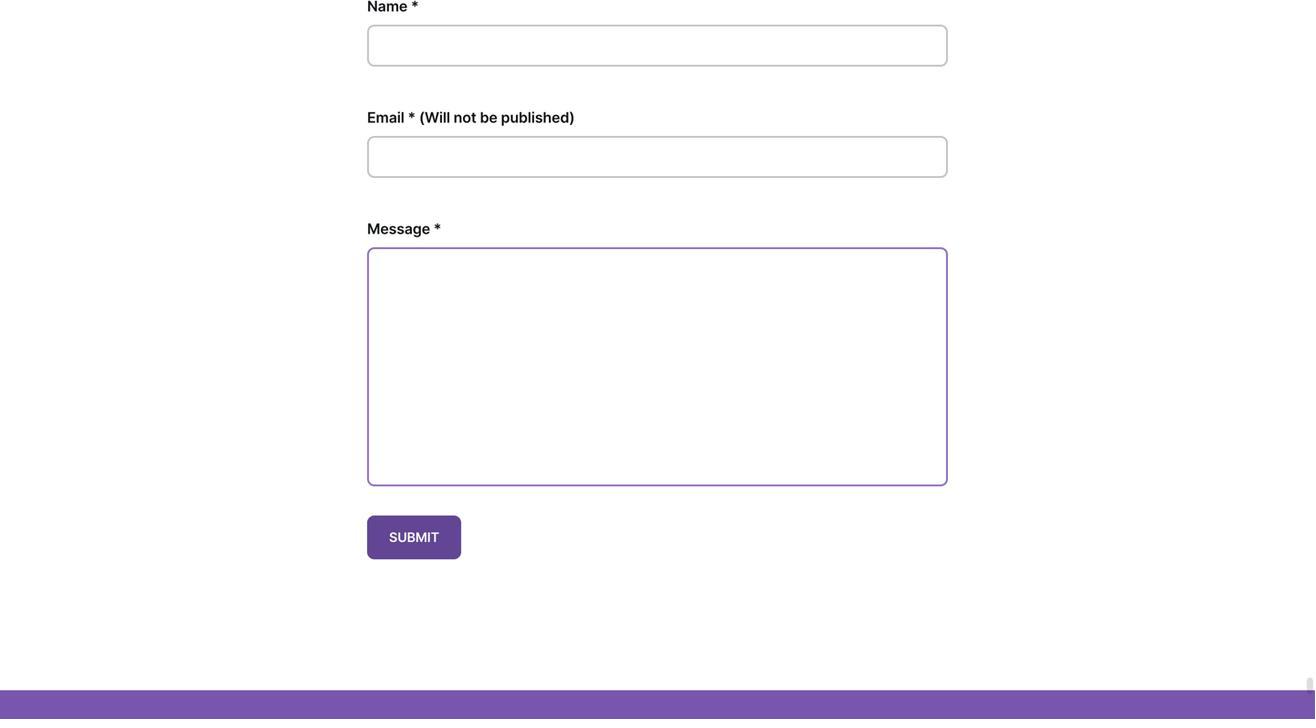 Task type: locate. For each thing, give the bounding box(es) containing it.
0 vertical spatial *
[[408, 109, 416, 126]]

*
[[408, 109, 416, 126], [434, 220, 442, 238]]

message *
[[367, 220, 442, 238]]

None submit
[[367, 516, 461, 560]]

message
[[367, 220, 430, 238]]

* left "(will"
[[408, 109, 416, 126]]

* right message
[[434, 220, 442, 238]]

1 horizontal spatial *
[[434, 220, 442, 238]]

(will
[[419, 109, 450, 126]]

1 vertical spatial *
[[434, 220, 442, 238]]

0 horizontal spatial *
[[408, 109, 416, 126]]

email
[[367, 109, 404, 126]]

Email * (Will not be published) text field
[[367, 136, 948, 178]]



Task type: describe. For each thing, give the bounding box(es) containing it.
email * (will not be published)
[[367, 109, 575, 126]]

published)
[[501, 109, 575, 126]]

not
[[454, 109, 477, 126]]

* for email
[[408, 109, 416, 126]]

* for message
[[434, 220, 442, 238]]

Name * text field
[[367, 25, 948, 67]]

be
[[480, 109, 498, 126]]

Message * text field
[[367, 248, 948, 487]]



Task type: vqa. For each thing, say whether or not it's contained in the screenshot.
be
yes



